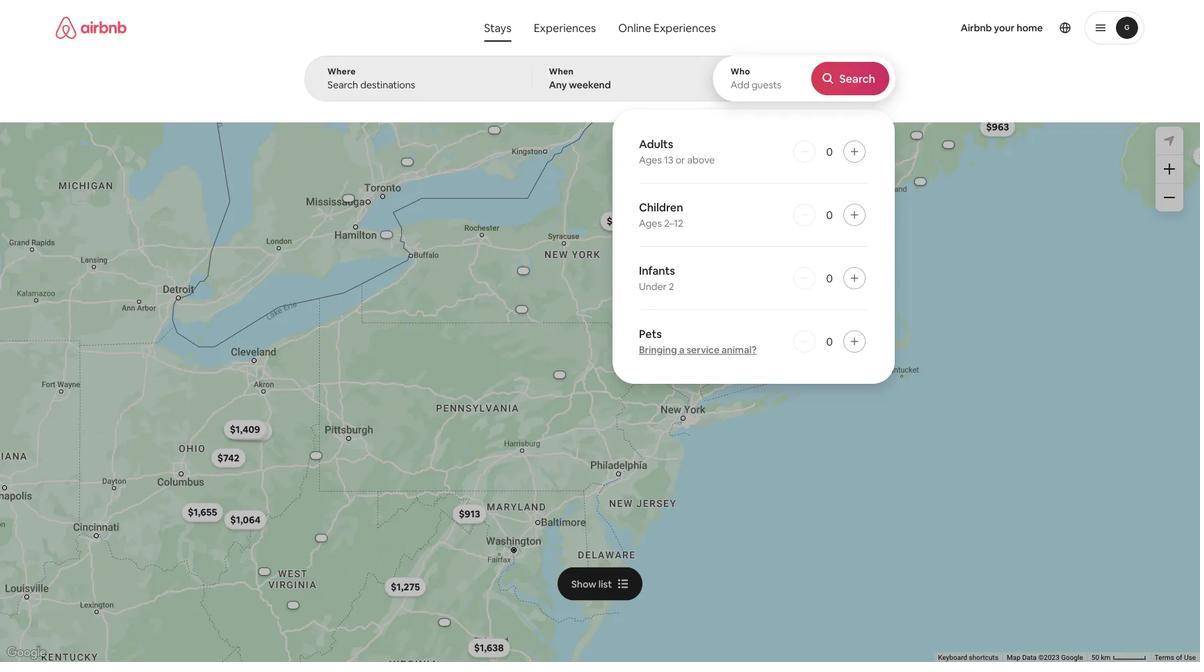 Task type: locate. For each thing, give the bounding box(es) containing it.
$1,544
[[767, 324, 797, 337]]

1 horizontal spatial experiences
[[654, 21, 716, 35]]

infants
[[639, 263, 675, 278]]

2 0 from the top
[[826, 208, 833, 222]]

2
[[669, 280, 674, 293]]

$913
[[459, 508, 480, 520]]

None search field
[[305, 0, 896, 384]]

1 0 from the top
[[826, 144, 833, 159]]

guests
[[752, 79, 782, 91]]

pets
[[639, 327, 662, 341]]

airbnb your home link
[[953, 13, 1052, 42]]

ages down children
[[639, 217, 662, 230]]

$2,395 button
[[601, 211, 644, 231]]

ages
[[639, 154, 662, 166], [639, 217, 662, 230]]

ages inside children ages 2–12
[[639, 217, 662, 230]]

who
[[731, 66, 751, 77]]

0
[[826, 144, 833, 159], [826, 208, 833, 222], [826, 271, 833, 285], [826, 334, 833, 348]]

airbnb your home
[[961, 22, 1043, 34]]

$2,395
[[607, 215, 638, 227]]

in/out
[[741, 89, 765, 100]]

ages inside adults ages 13 or above
[[639, 154, 662, 166]]

when
[[549, 66, 574, 77]]

of
[[1176, 653, 1183, 662]]

bringing
[[639, 344, 677, 356]]

google image
[[3, 644, 49, 662]]

lakefront
[[849, 89, 887, 100]]

keyboard shortcuts button
[[938, 653, 999, 662]]

2 experiences from the left
[[654, 21, 716, 35]]

4 0 from the top
[[826, 334, 833, 348]]

map data ©2023 google
[[1007, 653, 1083, 662]]

a
[[679, 344, 685, 356]]

ski-
[[726, 89, 741, 100]]

0 vertical spatial ages
[[639, 154, 662, 166]]

stays button
[[473, 14, 523, 42]]

keyboard
[[938, 653, 968, 662]]

1 vertical spatial ages
[[639, 217, 662, 230]]

your
[[994, 22, 1015, 34]]

0 horizontal spatial experiences
[[534, 21, 596, 35]]

weekend
[[569, 79, 611, 91]]

homes
[[616, 89, 642, 100]]

national parks
[[255, 89, 311, 100]]

0 for children
[[826, 208, 833, 222]]

bringing a service animal? button
[[639, 344, 757, 356]]

1 ages from the top
[[639, 154, 662, 166]]

who add guests
[[731, 66, 782, 91]]

trending
[[789, 89, 824, 100]]

$2,699 button
[[842, 200, 885, 220]]

amazing
[[517, 89, 552, 100]]

parks
[[289, 89, 311, 100]]

ages down adults
[[639, 154, 662, 166]]

$742
[[217, 452, 240, 464]]

experiences inside online experiences link
[[654, 21, 716, 35]]

experiences right online
[[654, 21, 716, 35]]

1 experiences from the left
[[534, 21, 596, 35]]

experiences button
[[523, 14, 607, 42]]

experiences
[[534, 21, 596, 35], [654, 21, 716, 35]]

data
[[1023, 653, 1037, 662]]

experiences up when
[[534, 21, 596, 35]]

$913 $1,064
[[230, 508, 480, 526]]

experiences inside experiences button
[[534, 21, 596, 35]]

cabins
[[400, 89, 427, 100]]

0 for infants
[[826, 271, 833, 285]]

3 0 from the top
[[826, 271, 833, 285]]

$1,638
[[474, 642, 504, 654]]

home
[[1017, 22, 1043, 34]]

50
[[1092, 653, 1100, 662]]

$1,706 button
[[226, 421, 268, 440]]

map
[[1007, 653, 1021, 662]]

airbnb
[[961, 22, 992, 34]]

$1,655
[[188, 506, 217, 519]]

50 km
[[1092, 653, 1113, 662]]

group
[[56, 56, 905, 110]]

zoom out image
[[1164, 192, 1175, 203]]

2 ages from the top
[[639, 217, 662, 230]]

$1,101 button
[[234, 421, 273, 441]]

above
[[687, 154, 715, 166]]

group containing national parks
[[56, 56, 905, 110]]

$963 button
[[980, 117, 1016, 137]]

online
[[618, 21, 651, 35]]

Where field
[[328, 79, 509, 91]]



Task type: describe. For each thing, give the bounding box(es) containing it.
national
[[255, 89, 287, 100]]

ages for adults
[[639, 154, 662, 166]]

$1,409 button
[[224, 420, 267, 439]]

shortcuts
[[969, 653, 999, 662]]

online experiences link
[[607, 14, 727, 42]]

$1,763 button
[[776, 125, 818, 145]]

$1,655 button
[[182, 503, 223, 522]]

stays tab panel
[[305, 56, 896, 384]]

views
[[553, 89, 576, 100]]

under
[[639, 280, 667, 293]]

©2023
[[1039, 653, 1060, 662]]

profile element
[[739, 0, 1145, 56]]

0 for pets
[[826, 334, 833, 348]]

$1,484
[[739, 175, 769, 188]]

where
[[328, 66, 356, 77]]

50 km button
[[1088, 652, 1151, 662]]

service
[[687, 344, 720, 356]]

$1,638 button
[[468, 638, 510, 658]]

infants under 2
[[639, 263, 675, 293]]

$1,275
[[391, 581, 420, 593]]

pets bringing a service animal?
[[639, 327, 757, 356]]

$1,706
[[232, 424, 262, 436]]

display total before taxes switch
[[1108, 74, 1133, 91]]

stays
[[484, 21, 512, 35]]

$4,583
[[743, 118, 774, 130]]

show list button
[[558, 567, 643, 601]]

$1,064
[[230, 514, 261, 526]]

ages for children
[[639, 217, 662, 230]]

$1,484 button
[[733, 172, 776, 191]]

$1,544 button
[[761, 321, 803, 340]]

$963
[[986, 121, 1009, 133]]

terms
[[1155, 653, 1175, 662]]

$1,101
[[240, 425, 266, 437]]

none search field containing stays
[[305, 0, 896, 384]]

when any weekend
[[549, 66, 611, 91]]

$1,275 button
[[385, 577, 426, 597]]

km
[[1101, 653, 1111, 662]]

children ages 2–12
[[639, 200, 684, 230]]

amazing views
[[517, 89, 576, 100]]

adults
[[639, 137, 673, 151]]

ski-in/out
[[726, 89, 765, 100]]

13
[[664, 154, 674, 166]]

keyboard shortcuts
[[938, 653, 999, 662]]

list
[[599, 578, 612, 590]]

tiny
[[598, 89, 614, 100]]

any
[[549, 79, 567, 91]]

show
[[572, 578, 597, 590]]

$1,763
[[783, 129, 812, 141]]

tiny homes
[[598, 89, 642, 100]]

animal?
[[722, 344, 757, 356]]

$2,282 button
[[649, 307, 693, 327]]

0 for adults
[[826, 144, 833, 159]]

what can we help you find? tab list
[[473, 14, 607, 42]]

2–12
[[664, 217, 684, 230]]

zoom in image
[[1164, 163, 1175, 175]]

children
[[639, 200, 683, 214]]

$2,282
[[655, 311, 686, 323]]

$742 button
[[211, 448, 246, 468]]

show list
[[572, 578, 612, 590]]

terms of use
[[1155, 653, 1196, 662]]

$2,504 button
[[601, 211, 644, 231]]

$1,064 button
[[224, 510, 267, 530]]

online experiences
[[618, 21, 716, 35]]

$1,409
[[230, 423, 260, 436]]

use
[[1184, 653, 1196, 662]]

or
[[676, 154, 685, 166]]

$4,583 button
[[737, 114, 780, 134]]

$913 button
[[453, 504, 487, 524]]

adults ages 13 or above
[[639, 137, 715, 166]]

$2,504
[[607, 215, 638, 227]]

google map
showing 103 stays. region
[[0, 110, 1200, 662]]

terms of use link
[[1155, 653, 1196, 662]]

$2,699
[[848, 204, 879, 216]]



Task type: vqa. For each thing, say whether or not it's contained in the screenshot.
Lakefront at the top
yes



